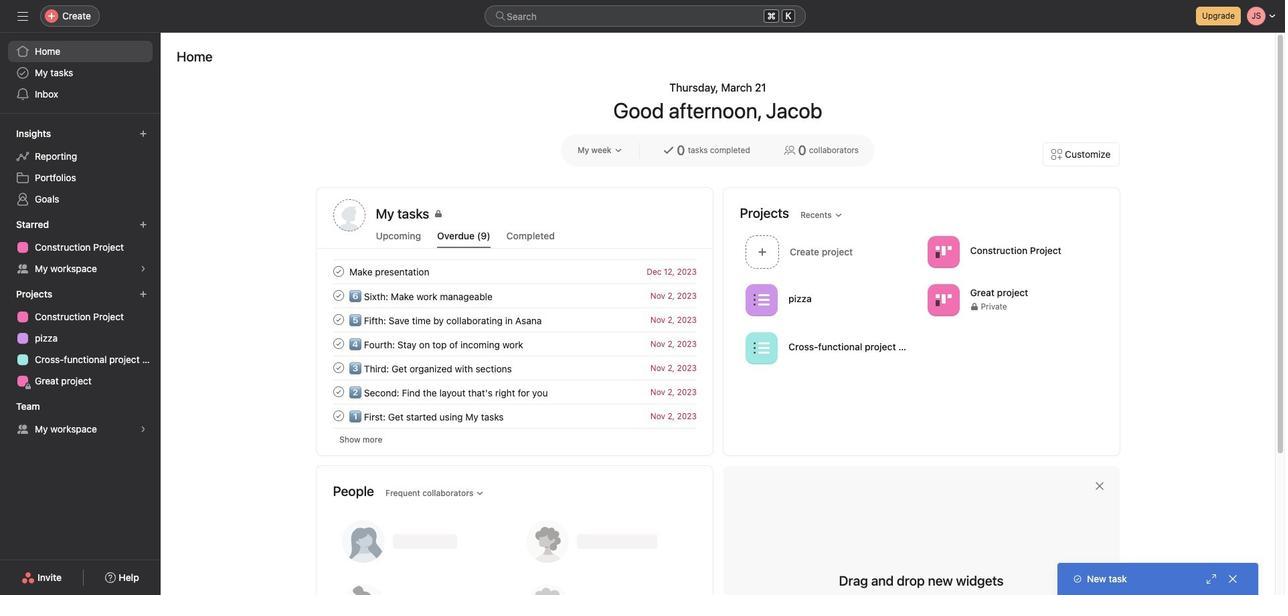 Task type: describe. For each thing, give the bounding box(es) containing it.
6 mark complete image from the top
[[330, 408, 346, 424]]

5 mark complete image from the top
[[330, 384, 346, 400]]

4 mark complete image from the top
[[330, 360, 346, 376]]

1 mark complete image from the top
[[330, 264, 346, 280]]

3 mark complete checkbox from the top
[[330, 312, 346, 328]]

teams element
[[0, 395, 161, 443]]

1 mark complete checkbox from the top
[[330, 264, 346, 280]]

expand new task image
[[1206, 574, 1217, 585]]

close image
[[1228, 574, 1238, 585]]

global element
[[0, 33, 161, 113]]

list image
[[753, 292, 769, 308]]

mark complete image
[[330, 288, 346, 304]]

4 mark complete checkbox from the top
[[330, 360, 346, 376]]

starred element
[[0, 213, 161, 282]]

1 mark complete checkbox from the top
[[330, 336, 346, 352]]

2 mark complete image from the top
[[330, 312, 346, 328]]

add items to starred image
[[139, 221, 147, 229]]

2 mark complete checkbox from the top
[[330, 288, 346, 304]]



Task type: vqa. For each thing, say whether or not it's contained in the screenshot.
Actions icon
no



Task type: locate. For each thing, give the bounding box(es) containing it.
dismiss image
[[1094, 481, 1105, 492]]

see details, my workspace image
[[139, 426, 147, 434]]

1 vertical spatial board image
[[935, 292, 951, 308]]

0 vertical spatial board image
[[935, 244, 951, 260]]

3 mark complete checkbox from the top
[[330, 408, 346, 424]]

2 vertical spatial mark complete checkbox
[[330, 408, 346, 424]]

see details, my workspace image
[[139, 265, 147, 273]]

hide sidebar image
[[17, 11, 28, 21]]

projects element
[[0, 282, 161, 395]]

insights element
[[0, 122, 161, 213]]

3 mark complete image from the top
[[330, 336, 346, 352]]

new insights image
[[139, 130, 147, 138]]

2 mark complete checkbox from the top
[[330, 384, 346, 400]]

list image
[[753, 340, 769, 356]]

add profile photo image
[[333, 199, 365, 232]]

0 vertical spatial mark complete checkbox
[[330, 336, 346, 352]]

2 board image from the top
[[935, 292, 951, 308]]

mark complete image
[[330, 264, 346, 280], [330, 312, 346, 328], [330, 336, 346, 352], [330, 360, 346, 376], [330, 384, 346, 400], [330, 408, 346, 424]]

Mark complete checkbox
[[330, 264, 346, 280], [330, 288, 346, 304], [330, 312, 346, 328], [330, 360, 346, 376]]

Search tasks, projects, and more text field
[[485, 5, 806, 27]]

None field
[[485, 5, 806, 27]]

list item
[[740, 232, 922, 272], [317, 260, 712, 284], [317, 284, 712, 308], [317, 308, 712, 332], [317, 332, 712, 356], [317, 356, 712, 380], [317, 380, 712, 404], [317, 404, 712, 428]]

Mark complete checkbox
[[330, 336, 346, 352], [330, 384, 346, 400], [330, 408, 346, 424]]

new project or portfolio image
[[139, 290, 147, 299]]

1 board image from the top
[[935, 244, 951, 260]]

board image
[[935, 244, 951, 260], [935, 292, 951, 308]]

1 vertical spatial mark complete checkbox
[[330, 384, 346, 400]]



